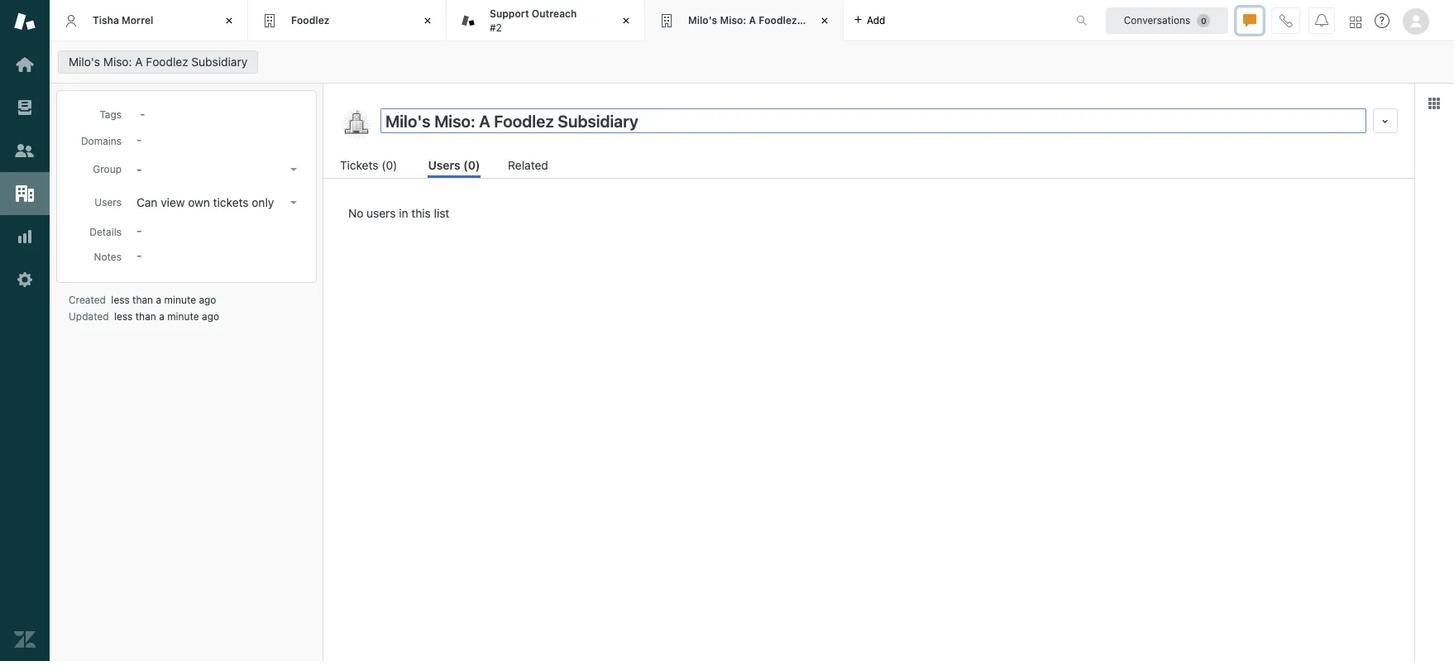 Task type: locate. For each thing, give the bounding box(es) containing it.
tickets (0)
[[340, 158, 397, 172]]

1 vertical spatial than
[[135, 310, 156, 323]]

close image right outreach
[[618, 12, 635, 29]]

miso: up secondary element
[[720, 14, 747, 26]]

subsidiary inside tab
[[800, 14, 852, 26]]

0 horizontal spatial users
[[95, 196, 122, 208]]

0 horizontal spatial miso:
[[103, 55, 132, 69]]

miso: down tisha morrel
[[103, 55, 132, 69]]

admin image
[[14, 269, 36, 290]]

1 horizontal spatial subsidiary
[[800, 14, 852, 26]]

close image for milo's miso: a foodlez subsidiary
[[817, 12, 833, 29]]

1 vertical spatial milo's miso: a foodlez subsidiary
[[69, 55, 248, 69]]

(0) right 'tickets'
[[382, 158, 397, 172]]

2 horizontal spatial foodlez
[[759, 14, 797, 26]]

subsidiary left add
[[800, 14, 852, 26]]

morrel
[[122, 14, 153, 26]]

2 arrow down image from the top
[[290, 201, 297, 204]]

a up secondary element
[[749, 14, 756, 26]]

related link
[[508, 156, 550, 178]]

1 close image from the left
[[221, 12, 237, 29]]

1 horizontal spatial users
[[428, 158, 460, 172]]

1 vertical spatial milo's
[[69, 55, 100, 69]]

1 horizontal spatial miso:
[[720, 14, 747, 26]]

close image left #2
[[419, 12, 436, 29]]

2 (0) from the left
[[463, 158, 480, 172]]

milo's up secondary element
[[688, 14, 717, 26]]

0 vertical spatial subsidiary
[[800, 14, 852, 26]]

view
[[161, 195, 185, 209]]

users up details
[[95, 196, 122, 208]]

notes
[[94, 251, 122, 263]]

3 close image from the left
[[618, 12, 635, 29]]

tisha morrel tab
[[50, 0, 248, 41]]

arrow down image for can view own tickets only
[[290, 201, 297, 204]]

1 vertical spatial arrow down image
[[290, 201, 297, 204]]

foodlez
[[291, 14, 330, 26], [759, 14, 797, 26], [146, 55, 188, 69]]

arrow down image left 'tickets'
[[290, 168, 297, 171]]

0 horizontal spatial foodlez
[[146, 55, 188, 69]]

less right created
[[111, 294, 130, 306]]

0 horizontal spatial (0)
[[382, 158, 397, 172]]

a
[[156, 294, 161, 306], [159, 310, 164, 323]]

a down the morrel
[[135, 55, 143, 69]]

(0) left related
[[463, 158, 480, 172]]

tab containing support outreach
[[447, 0, 645, 41]]

users up list
[[428, 158, 460, 172]]

0 vertical spatial arrow down image
[[290, 168, 297, 171]]

1 horizontal spatial foodlez
[[291, 14, 330, 26]]

1 vertical spatial users
[[95, 196, 122, 208]]

group
[[93, 163, 122, 175]]

users
[[428, 158, 460, 172], [95, 196, 122, 208]]

1 vertical spatial less
[[114, 310, 133, 323]]

milo's down tisha
[[69, 55, 100, 69]]

no
[[348, 206, 364, 220]]

milo's miso: a foodlez subsidiary up secondary element
[[688, 14, 852, 26]]

1 horizontal spatial a
[[749, 14, 756, 26]]

secondary element
[[50, 46, 1454, 79]]

close image inside foodlez tab
[[419, 12, 436, 29]]

4 close image from the left
[[817, 12, 833, 29]]

tisha morrel
[[93, 14, 153, 26]]

a right created
[[156, 294, 161, 306]]

outreach
[[532, 8, 577, 20]]

None text field
[[381, 108, 1367, 133]]

subsidiary up the - field
[[191, 55, 248, 69]]

0 vertical spatial milo's miso: a foodlez subsidiary
[[688, 14, 852, 26]]

milo's
[[688, 14, 717, 26], [69, 55, 100, 69]]

arrow down image inside can view own tickets only button
[[290, 201, 297, 204]]

tab
[[447, 0, 645, 41]]

close image left add dropdown button
[[817, 12, 833, 29]]

1 (0) from the left
[[382, 158, 397, 172]]

close image
[[221, 12, 237, 29], [419, 12, 436, 29], [618, 12, 635, 29], [817, 12, 833, 29]]

less
[[111, 294, 130, 306], [114, 310, 133, 323]]

1 vertical spatial miso:
[[103, 55, 132, 69]]

1 horizontal spatial (0)
[[463, 158, 480, 172]]

than right created
[[132, 294, 153, 306]]

support
[[490, 8, 529, 20]]

0 vertical spatial milo's
[[688, 14, 717, 26]]

0 vertical spatial than
[[132, 294, 153, 306]]

arrow down image
[[290, 168, 297, 171], [290, 201, 297, 204]]

(0)
[[382, 158, 397, 172], [463, 158, 480, 172]]

arrow down image for -
[[290, 168, 297, 171]]

miso: inside secondary element
[[103, 55, 132, 69]]

1 horizontal spatial milo's
[[688, 14, 717, 26]]

foodlez inside tab
[[291, 14, 330, 26]]

zendesk image
[[14, 629, 36, 650]]

miso:
[[720, 14, 747, 26], [103, 55, 132, 69]]

0 vertical spatial a
[[749, 14, 756, 26]]

milo's miso: a foodlez subsidiary link
[[58, 50, 258, 74]]

0 vertical spatial ago
[[199, 294, 216, 306]]

conversations button
[[1106, 7, 1229, 34]]

arrow down image right the only
[[290, 201, 297, 204]]

ago
[[199, 294, 216, 306], [202, 310, 219, 323]]

subsidiary
[[800, 14, 852, 26], [191, 55, 248, 69]]

milo's miso: a foodlez subsidiary
[[688, 14, 852, 26], [69, 55, 248, 69]]

reporting image
[[14, 226, 36, 247]]

can view own tickets only button
[[132, 191, 304, 214]]

close image inside tisha morrel tab
[[221, 12, 237, 29]]

(0) for tickets (0)
[[382, 158, 397, 172]]

0 vertical spatial miso:
[[720, 14, 747, 26]]

in
[[399, 206, 408, 220]]

no users in this list
[[348, 206, 450, 220]]

domains
[[81, 135, 122, 147]]

milo's miso: a foodlez subsidiary down tisha morrel tab
[[69, 55, 248, 69]]

2 close image from the left
[[419, 12, 436, 29]]

can view own tickets only
[[137, 195, 274, 209]]

0 horizontal spatial milo's
[[69, 55, 100, 69]]

1 horizontal spatial milo's miso: a foodlez subsidiary
[[688, 14, 852, 26]]

0 horizontal spatial milo's miso: a foodlez subsidiary
[[69, 55, 248, 69]]

less right updated
[[114, 310, 133, 323]]

milo's miso: a foodlez subsidiary inside tab
[[688, 14, 852, 26]]

a right updated
[[159, 310, 164, 323]]

close image up milo's miso: a foodlez subsidiary link
[[221, 12, 237, 29]]

views image
[[14, 97, 36, 118]]

close image inside milo's miso: a foodlez subsidiary tab
[[817, 12, 833, 29]]

zendesk support image
[[14, 11, 36, 32]]

tickets
[[340, 158, 379, 172]]

arrow down image inside - button
[[290, 168, 297, 171]]

0 vertical spatial users
[[428, 158, 460, 172]]

minute
[[164, 294, 196, 306], [167, 310, 199, 323]]

users for users (0)
[[428, 158, 460, 172]]

1 vertical spatial a
[[159, 310, 164, 323]]

1 vertical spatial ago
[[202, 310, 219, 323]]

0 horizontal spatial subsidiary
[[191, 55, 248, 69]]

add
[[867, 14, 886, 26]]

1 arrow down image from the top
[[290, 168, 297, 171]]

0 vertical spatial less
[[111, 294, 130, 306]]

milo's miso: a foodlez subsidiary tab
[[645, 0, 852, 41]]

1 vertical spatial subsidiary
[[191, 55, 248, 69]]

than right updated
[[135, 310, 156, 323]]

users (0)
[[428, 158, 480, 172]]

a
[[749, 14, 756, 26], [135, 55, 143, 69]]

0 horizontal spatial a
[[135, 55, 143, 69]]

than
[[132, 294, 153, 306], [135, 310, 156, 323]]



Task type: describe. For each thing, give the bounding box(es) containing it.
customers image
[[14, 140, 36, 161]]

get help image
[[1375, 13, 1390, 28]]

list
[[434, 206, 450, 220]]

only
[[252, 195, 274, 209]]

foodlez inside tab
[[759, 14, 797, 26]]

1 vertical spatial minute
[[167, 310, 199, 323]]

created less than a minute ago updated less than a minute ago
[[69, 294, 219, 323]]

close image for foodlez
[[419, 12, 436, 29]]

support outreach #2
[[490, 8, 577, 34]]

conversations
[[1124, 14, 1191, 26]]

milo's miso: a foodlez subsidiary inside secondary element
[[69, 55, 248, 69]]

organizations image
[[14, 183, 36, 204]]

main element
[[0, 0, 50, 661]]

-
[[137, 162, 142, 176]]

close image for tisha morrel
[[221, 12, 237, 29]]

- field
[[133, 104, 304, 122]]

tisha
[[93, 14, 119, 26]]

close image inside "tab"
[[618, 12, 635, 29]]

can
[[137, 195, 158, 209]]

tickets (0) link
[[340, 156, 400, 178]]

apps image
[[1428, 97, 1441, 110]]

- button
[[132, 158, 304, 181]]

users
[[367, 206, 396, 220]]

this
[[411, 206, 431, 220]]

tickets
[[213, 195, 249, 209]]

related
[[508, 158, 548, 172]]

button displays agent's chat status as away. image
[[1243, 14, 1257, 27]]

miso: inside tab
[[720, 14, 747, 26]]

add button
[[844, 0, 896, 41]]

details
[[89, 226, 122, 238]]

1 vertical spatial a
[[135, 55, 143, 69]]

foodlez inside secondary element
[[146, 55, 188, 69]]

users (0) link
[[428, 156, 480, 178]]

tabs tab list
[[50, 0, 1059, 41]]

a inside tab
[[749, 14, 756, 26]]

zendesk products image
[[1350, 16, 1362, 28]]

created
[[69, 294, 106, 306]]

(0) for users (0)
[[463, 158, 480, 172]]

updated
[[69, 310, 109, 323]]

subsidiary inside secondary element
[[191, 55, 248, 69]]

own
[[188, 195, 210, 209]]

#2
[[490, 21, 502, 34]]

icon_org image
[[340, 108, 373, 141]]

tags
[[100, 108, 122, 121]]

0 vertical spatial a
[[156, 294, 161, 306]]

milo's inside tab
[[688, 14, 717, 26]]

get started image
[[14, 54, 36, 75]]

users for users
[[95, 196, 122, 208]]

0 vertical spatial minute
[[164, 294, 196, 306]]

milo's inside secondary element
[[69, 55, 100, 69]]

notifications image
[[1315, 14, 1329, 27]]

foodlez tab
[[248, 0, 447, 41]]



Task type: vqa. For each thing, say whether or not it's contained in the screenshot.
the topmost Purple image
no



